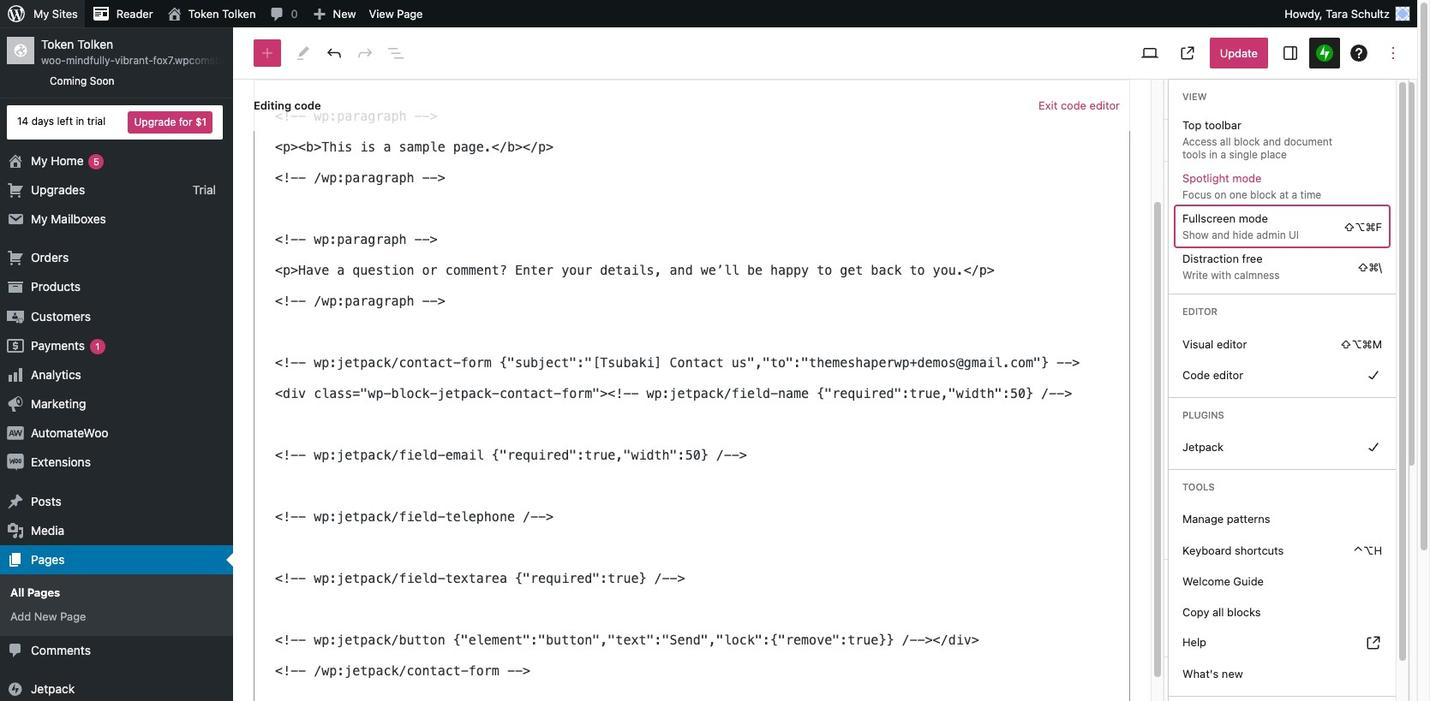 Task type: describe. For each thing, give the bounding box(es) containing it.
⇧⌥⌘m
[[1341, 337, 1382, 351]]

focus
[[1183, 189, 1212, 202]]

view group
[[1176, 113, 1389, 287]]

help image
[[1349, 43, 1369, 63]]

time
[[1301, 189, 1322, 202]]

posts
[[31, 494, 61, 509]]

this
[[1252, 506, 1273, 519]]

if selected, a 'noindex' tag will help instruct search engines to not include this page in search results. this page will also be removed from the jetpack sitemap.
[[1178, 475, 1389, 534]]

a inside top toolbar access all block and document tools in a single place
[[1221, 149, 1226, 161]]

ai assistant button
[[1165, 120, 1405, 161]]

and inside top toolbar access all block and document tools in a single place
[[1263, 136, 1281, 149]]

upgrades
[[31, 182, 85, 197]]

mode for fullscreen mode
[[1239, 212, 1268, 226]]

seo for seo title
[[1178, 208, 1198, 219]]

Start writing with text or HTML text field
[[254, 79, 1130, 702]]

keyboard shortcuts
[[1183, 544, 1284, 558]]

my sites link
[[0, 0, 85, 27]]

what's new button
[[1176, 659, 1389, 689]]

copy
[[1183, 606, 1210, 619]]

from inside if selected, a 'noindex' tag will help instruct search engines to not include this page in search results. this page will also be removed from the jetpack sitemap.
[[1223, 521, 1246, 534]]

access
[[1183, 136, 1217, 149]]

seo title
[[1178, 208, 1227, 219]]

in inside top toolbar access all block and document tools in a single place
[[1209, 149, 1218, 161]]

orders
[[31, 250, 69, 265]]

sites
[[52, 7, 78, 21]]

admin
[[1257, 229, 1286, 242]]

selected,
[[1188, 475, 1232, 488]]

this
[[1324, 490, 1342, 503]]

analytics
[[31, 368, 81, 382]]

token tolken woo-mindfully-vibrant-fox7.wpcomstaging.com coming soon
[[41, 37, 269, 87]]

jetpack inside jetpack button
[[1183, 441, 1224, 454]]

one
[[1230, 189, 1248, 202]]

automatewoo
[[31, 426, 108, 441]]

customers
[[31, 309, 91, 324]]

token tolken
[[188, 7, 256, 21]]

ai assistant
[[1178, 134, 1241, 147]]

toolbar navigation
[[0, 0, 1417, 31]]

tag
[[1291, 475, 1306, 488]]

from inside 'hide page from search engines'
[[1275, 433, 1300, 447]]

trial
[[193, 182, 216, 197]]

social previews button
[[1165, 658, 1405, 699]]

and inside fullscreen mode show and hide admin ui
[[1212, 229, 1230, 242]]

title
[[1200, 208, 1227, 219]]

social
[[1178, 672, 1210, 686]]

vibrant-
[[115, 54, 153, 67]]

spotlight mode focus on one block at a time
[[1183, 172, 1322, 202]]

in inside navigation
[[76, 115, 84, 128]]

all pages link
[[0, 581, 233, 605]]

code for exit
[[1061, 99, 1087, 112]]

exit
[[1039, 99, 1058, 112]]

payments 1
[[31, 338, 100, 353]]

new
[[1222, 667, 1243, 681]]

orders link
[[0, 244, 233, 273]]

mode for spotlight mode
[[1233, 172, 1262, 185]]

my for my sites
[[33, 7, 49, 21]]

5
[[93, 156, 99, 167]]

view page link
[[363, 0, 430, 27]]

block inside top toolbar access all block and document tools in a single place
[[1234, 136, 1260, 149]]

preview image
[[1140, 43, 1160, 63]]

at
[[1280, 189, 1289, 202]]

0 inside "link"
[[291, 7, 298, 21]]

copy all blocks button
[[1176, 597, 1389, 628]]

1 vertical spatial search
[[1178, 490, 1211, 503]]

token for token tolken woo-mindfully-vibrant-fox7.wpcomstaging.com coming soon
[[41, 37, 74, 51]]

tara
[[1326, 7, 1348, 21]]

token for token tolken
[[188, 7, 219, 21]]

coming
[[50, 75, 87, 87]]

write
[[1183, 269, 1208, 282]]

plugins
[[1183, 409, 1224, 421]]

free
[[1242, 252, 1263, 266]]

on
[[1215, 189, 1227, 202]]

calmness
[[1234, 269, 1280, 282]]

previews
[[1213, 672, 1261, 686]]

jetpack link
[[0, 675, 233, 702]]

seo button
[[1165, 162, 1405, 203]]

code
[[1183, 368, 1210, 382]]

tolken for token tolken
[[222, 7, 256, 21]]

ui
[[1289, 229, 1299, 242]]

code editor button
[[1176, 360, 1389, 391]]

⇧⌥⌘f
[[1344, 220, 1382, 234]]

view page image
[[1177, 43, 1198, 63]]

block inside 'spotlight mode focus on one block at a time'
[[1250, 189, 1277, 202]]

reader
[[116, 7, 153, 21]]

ai
[[1178, 134, 1189, 147]]

new link
[[305, 0, 363, 27]]

welcome guide button
[[1176, 566, 1389, 597]]

results.
[[1214, 506, 1249, 519]]

tools group
[[1176, 504, 1389, 689]]

distraction
[[1183, 252, 1239, 266]]

top toolbar access all block and document tools in a single place
[[1183, 119, 1333, 161]]

my home 5
[[31, 153, 99, 168]]

description
[[1200, 307, 1265, 318]]

marketing link
[[0, 390, 233, 419]]

distraction free write with calmness
[[1183, 252, 1280, 282]]

be
[[1344, 506, 1356, 519]]

1
[[95, 341, 100, 352]]

0 link
[[263, 0, 305, 27]]

patterns
[[1227, 513, 1270, 527]]

view page
[[369, 7, 423, 21]]

reader link
[[85, 0, 160, 27]]

0 characters for title
[[1178, 275, 1239, 287]]

code editor
[[1183, 368, 1244, 382]]

pages link
[[0, 546, 233, 575]]

if
[[1178, 475, 1185, 488]]

a inside if selected, a 'noindex' tag will help instruct search engines to not include this page in search results. this page will also be removed from the jetpack sitemap.
[[1235, 475, 1241, 488]]

characters for description
[[1188, 401, 1239, 414]]

help link
[[1176, 628, 1389, 659]]

jetpack image
[[1316, 45, 1333, 62]]

all
[[10, 586, 24, 600]]

visual editor
[[1183, 337, 1247, 351]]

engines inside if selected, a 'noindex' tag will help instruct search engines to not include this page in search results. this page will also be removed from the jetpack sitemap.
[[1214, 490, 1252, 503]]

for
[[179, 115, 192, 128]]

page inside 'hide page from search engines'
[[1247, 433, 1272, 447]]



Task type: vqa. For each thing, say whether or not it's contained in the screenshot.


Task type: locate. For each thing, give the bounding box(es) containing it.
seo
[[1178, 176, 1201, 189], [1178, 208, 1198, 219], [1178, 307, 1198, 318]]

0 vertical spatial page
[[397, 7, 423, 21]]

0 horizontal spatial view
[[369, 7, 394, 21]]

instruct
[[1352, 475, 1389, 488]]

1 horizontal spatial token
[[188, 7, 219, 21]]

my left sites
[[33, 7, 49, 21]]

1 horizontal spatial from
[[1275, 433, 1300, 447]]

from
[[1275, 433, 1300, 447], [1223, 521, 1246, 534]]

page right hide
[[1247, 433, 1272, 447]]

editing
[[254, 99, 291, 112]]

0 vertical spatial all
[[1220, 136, 1231, 149]]

right image for help
[[1363, 633, 1384, 654]]

page inside "link"
[[60, 611, 86, 624]]

search up removed
[[1178, 506, 1211, 519]]

0 horizontal spatial page
[[60, 611, 86, 624]]

page up comments
[[60, 611, 86, 624]]

all
[[1220, 136, 1231, 149], [1213, 606, 1224, 619]]

1 characters from the top
[[1188, 275, 1239, 287]]

jetpack down plugins
[[1183, 441, 1224, 454]]

all pages
[[10, 586, 60, 600]]

seo description
[[1178, 307, 1265, 318]]

2 vertical spatial my
[[31, 212, 48, 226]]

1 vertical spatial editor
[[1217, 337, 1247, 351]]

0 vertical spatial seo
[[1178, 176, 1201, 189]]

fox7.wpcomstaging.com
[[153, 54, 269, 67]]

mode up hide
[[1239, 212, 1268, 226]]

upgrade
[[134, 115, 176, 128]]

2 horizontal spatial page
[[1344, 490, 1369, 503]]

1 0 characters from the top
[[1178, 275, 1239, 287]]

0 horizontal spatial token
[[41, 37, 74, 51]]

0 vertical spatial tolken
[[222, 7, 256, 21]]

view for view page
[[369, 7, 394, 21]]

0 horizontal spatial code
[[294, 99, 321, 112]]

1 horizontal spatial page
[[1276, 506, 1300, 519]]

characters down code editor
[[1188, 401, 1239, 414]]

right image for jetpack
[[1363, 437, 1384, 458]]

page up be
[[1344, 490, 1369, 503]]

the
[[1249, 521, 1264, 534]]

view inside "toolbar" 'navigation'
[[369, 7, 394, 21]]

customers link
[[0, 302, 233, 331]]

search up help
[[1303, 433, 1337, 447]]

jetpack up 'top'
[[1178, 92, 1222, 106]]

jetpack inside jetpack link
[[31, 682, 75, 697]]

0 vertical spatial pages
[[31, 553, 65, 567]]

0 down the code
[[1178, 401, 1185, 414]]

jetpack
[[1178, 92, 1222, 106], [1183, 441, 1224, 454], [1267, 521, 1306, 534], [31, 682, 75, 697]]

$1
[[195, 115, 207, 128]]

page inside "toolbar" 'navigation'
[[397, 7, 423, 21]]

hide page from search engines
[[1219, 433, 1337, 463]]

editor inside region
[[1090, 99, 1120, 112]]

2 seo from the top
[[1178, 208, 1198, 219]]

2 code from the left
[[1061, 99, 1087, 112]]

tolken for token tolken woo-mindfully-vibrant-fox7.wpcomstaging.com coming soon
[[77, 37, 113, 51]]

in
[[76, 115, 84, 128], [1209, 149, 1218, 161], [1371, 490, 1380, 503]]

main menu navigation
[[0, 27, 269, 702]]

seo down focus
[[1178, 208, 1198, 219]]

extensions
[[31, 455, 91, 470]]

seo for seo description
[[1178, 307, 1198, 318]]

block left at
[[1250, 189, 1277, 202]]

1 horizontal spatial new
[[333, 7, 356, 21]]

1 vertical spatial my
[[31, 153, 48, 168]]

options menu
[[1169, 80, 1396, 702]]

1 vertical spatial will
[[1303, 506, 1318, 519]]

place
[[1261, 149, 1287, 161]]

all right copy
[[1213, 606, 1224, 619]]

2 vertical spatial seo
[[1178, 307, 1198, 318]]

1 horizontal spatial tolken
[[222, 7, 256, 21]]

0 vertical spatial characters
[[1188, 275, 1239, 287]]

2 vertical spatial 0
[[1178, 401, 1185, 414]]

search
[[1303, 433, 1337, 447], [1178, 490, 1211, 503], [1178, 506, 1211, 519]]

analytics link
[[0, 361, 233, 390]]

pages
[[31, 553, 65, 567], [27, 586, 60, 600]]

from down results.
[[1223, 521, 1246, 534]]

1 vertical spatial characters
[[1188, 401, 1239, 414]]

pages up add new page
[[27, 586, 60, 600]]

1 vertical spatial a
[[1292, 189, 1298, 202]]

new inside "toolbar" 'navigation'
[[333, 7, 356, 21]]

1 vertical spatial right image
[[1363, 633, 1384, 654]]

my down "upgrades"
[[31, 212, 48, 226]]

comments
[[31, 643, 91, 658]]

1 horizontal spatial view
[[1183, 91, 1207, 102]]

0 vertical spatial from
[[1275, 433, 1300, 447]]

0 vertical spatial right image
[[1363, 437, 1384, 458]]

2 vertical spatial in
[[1371, 490, 1380, 503]]

tolken left 0 "link"
[[222, 7, 256, 21]]

14
[[17, 115, 29, 128]]

welcome guide
[[1183, 575, 1264, 588]]

code inside button
[[1061, 99, 1087, 112]]

jetpack inside if selected, a 'noindex' tag will help instruct search engines to not include this page in search results. this page will also be removed from the jetpack sitemap.
[[1267, 521, 1306, 534]]

sitemap.
[[1309, 521, 1350, 534]]

0 vertical spatial block
[[1234, 136, 1260, 149]]

in inside if selected, a 'noindex' tag will help instruct search engines to not include this page in search results. this page will also be removed from the jetpack sitemap.
[[1371, 490, 1380, 503]]

mode up one
[[1233, 172, 1262, 185]]

token up "woo-"
[[41, 37, 74, 51]]

1 vertical spatial from
[[1223, 521, 1246, 534]]

redo image
[[355, 43, 375, 63]]

0 vertical spatial token
[[188, 7, 219, 21]]

jetpack down this
[[1267, 521, 1306, 534]]

editor for code editor
[[1213, 368, 1244, 382]]

social previews
[[1178, 672, 1261, 686]]

0 horizontal spatial a
[[1221, 149, 1226, 161]]

and
[[1263, 136, 1281, 149], [1212, 229, 1230, 242]]

show
[[1183, 229, 1209, 242]]

token inside "toolbar" 'navigation'
[[188, 7, 219, 21]]

mailboxes
[[51, 212, 106, 226]]

include
[[1286, 490, 1321, 503]]

marketing
[[31, 397, 86, 411]]

0 for seo title
[[1178, 275, 1185, 287]]

fullscreen mode show and hide admin ui
[[1183, 212, 1299, 242]]

2 vertical spatial search
[[1178, 506, 1211, 519]]

1 vertical spatial engines
[[1214, 490, 1252, 503]]

and down fullscreen
[[1212, 229, 1230, 242]]

right image inside "help" link
[[1363, 633, 1384, 654]]

engines down hide
[[1219, 449, 1260, 463]]

also
[[1321, 506, 1341, 519]]

view inside options menu
[[1183, 91, 1207, 102]]

will
[[1309, 475, 1325, 488], [1303, 506, 1318, 519]]

view
[[369, 7, 394, 21], [1183, 91, 1207, 102]]

engines up results.
[[1214, 490, 1252, 503]]

add
[[10, 611, 31, 624]]

hide
[[1219, 433, 1243, 447]]

1 vertical spatial seo
[[1178, 208, 1198, 219]]

my for my home 5
[[31, 153, 48, 168]]

help
[[1183, 636, 1207, 650]]

0 vertical spatial page
[[1247, 433, 1272, 447]]

code right exit
[[1061, 99, 1087, 112]]

0 vertical spatial will
[[1309, 475, 1325, 488]]

new inside "link"
[[34, 611, 57, 624]]

mode inside 'spotlight mode focus on one block at a time'
[[1233, 172, 1262, 185]]

page down not
[[1276, 506, 1300, 519]]

editor group
[[1176, 329, 1389, 391]]

with
[[1211, 269, 1231, 282]]

document
[[1284, 136, 1333, 149]]

0 vertical spatial in
[[76, 115, 84, 128]]

right image
[[1363, 365, 1384, 385]]

extensions link
[[0, 449, 233, 478]]

0 vertical spatial view
[[369, 7, 394, 21]]

settings image
[[1280, 43, 1301, 63]]

will right "tag"
[[1309, 475, 1325, 488]]

seo down tools
[[1178, 176, 1201, 189]]

1 vertical spatial mode
[[1239, 212, 1268, 226]]

update
[[1220, 46, 1258, 60]]

close plugin image
[[1375, 89, 1396, 110]]

0 left new link
[[291, 7, 298, 21]]

howdy, tara schultz
[[1285, 7, 1390, 21]]

code right editing
[[294, 99, 321, 112]]

schultz
[[1351, 7, 1390, 21]]

SEO Description text field
[[1178, 326, 1391, 393]]

0 up 'editor'
[[1178, 275, 1185, 287]]

token inside token tolken woo-mindfully-vibrant-fox7.wpcomstaging.com coming soon
[[41, 37, 74, 51]]

editor right the code
[[1213, 368, 1244, 382]]

shortcuts
[[1235, 544, 1284, 558]]

not
[[1267, 490, 1283, 503]]

assistant
[[1192, 134, 1241, 147]]

editor down description
[[1217, 337, 1247, 351]]

options image
[[1383, 43, 1404, 63]]

1 vertical spatial pages
[[27, 586, 60, 600]]

1 vertical spatial new
[[34, 611, 57, 624]]

blocks
[[1227, 606, 1261, 619]]

view for view
[[1183, 91, 1207, 102]]

jetpack down comments
[[31, 682, 75, 697]]

tolken up mindfully- at left
[[77, 37, 113, 51]]

0 vertical spatial my
[[33, 7, 49, 21]]

3 seo from the top
[[1178, 307, 1198, 318]]

0 for seo description
[[1178, 401, 1185, 414]]

media
[[31, 523, 65, 538]]

1 vertical spatial token
[[41, 37, 74, 51]]

1 horizontal spatial page
[[397, 7, 423, 21]]

2 vertical spatial editor
[[1213, 368, 1244, 382]]

view up 'top'
[[1183, 91, 1207, 102]]

new right add
[[34, 611, 57, 624]]

pages down media
[[31, 553, 65, 567]]

tools
[[1183, 482, 1215, 493]]

mindfully-
[[66, 54, 115, 67]]

all inside button
[[1213, 606, 1224, 619]]

my mailboxes link
[[0, 205, 233, 234]]

2 vertical spatial a
[[1235, 475, 1241, 488]]

my inside "toolbar" 'navigation'
[[33, 7, 49, 21]]

help
[[1328, 475, 1349, 488]]

1 horizontal spatial code
[[1061, 99, 1087, 112]]

guide
[[1234, 575, 1264, 588]]

2 horizontal spatial in
[[1371, 490, 1380, 503]]

to
[[1255, 490, 1264, 503]]

SEO Title text field
[[1178, 227, 1391, 267]]

payments
[[31, 338, 85, 353]]

in right left
[[76, 115, 84, 128]]

my sites
[[33, 7, 78, 21]]

None text field
[[1179, 606, 1321, 637]]

undo image
[[324, 43, 345, 63]]

1 right image from the top
[[1363, 437, 1384, 458]]

left
[[57, 115, 73, 128]]

1 vertical spatial 0 characters
[[1178, 401, 1239, 414]]

from up "tag"
[[1275, 433, 1300, 447]]

1 vertical spatial block
[[1250, 189, 1277, 202]]

1 vertical spatial page
[[1344, 490, 1369, 503]]

0 vertical spatial a
[[1221, 149, 1226, 161]]

tolken inside token tolken link
[[222, 7, 256, 21]]

token up fox7.wpcomstaging.com
[[188, 7, 219, 21]]

engines inside 'hide page from search engines'
[[1219, 449, 1260, 463]]

spotlight
[[1183, 172, 1230, 185]]

my left home
[[31, 153, 48, 168]]

editor for visual editor
[[1217, 337, 1247, 351]]

0 vertical spatial new
[[333, 7, 356, 21]]

in down assistant
[[1209, 149, 1218, 161]]

seo inside dropdown button
[[1178, 176, 1201, 189]]

manage patterns link
[[1176, 504, 1389, 535]]

code for editing
[[294, 99, 321, 112]]

0 characters down the distraction
[[1178, 275, 1239, 287]]

0 vertical spatial mode
[[1233, 172, 1262, 185]]

page right new link
[[397, 7, 423, 21]]

a down assistant
[[1221, 149, 1226, 161]]

2 horizontal spatial a
[[1292, 189, 1298, 202]]

search down if
[[1178, 490, 1211, 503]]

keyboard
[[1183, 544, 1232, 558]]

a left ''noindex'' on the right bottom of page
[[1235, 475, 1241, 488]]

2 characters from the top
[[1188, 401, 1239, 414]]

1 code from the left
[[294, 99, 321, 112]]

⌃⌥h
[[1354, 544, 1382, 558]]

0 vertical spatial and
[[1263, 136, 1281, 149]]

right image inside jetpack button
[[1363, 437, 1384, 458]]

automatewoo link
[[0, 419, 233, 449]]

and right single
[[1263, 136, 1281, 149]]

0 vertical spatial 0 characters
[[1178, 275, 1239, 287]]

block down 'toolbar'
[[1234, 136, 1260, 149]]

editing code
[[254, 99, 321, 112]]

search inside 'hide page from search engines'
[[1303, 433, 1337, 447]]

1 vertical spatial and
[[1212, 229, 1230, 242]]

a right at
[[1292, 189, 1298, 202]]

engines
[[1219, 449, 1260, 463], [1214, 490, 1252, 503]]

0 vertical spatial search
[[1303, 433, 1337, 447]]

1 vertical spatial view
[[1183, 91, 1207, 102]]

in down instruct
[[1371, 490, 1380, 503]]

tolken inside token tolken woo-mindfully-vibrant-fox7.wpcomstaging.com coming soon
[[77, 37, 113, 51]]

2 0 characters from the top
[[1178, 401, 1239, 414]]

0 vertical spatial 0
[[291, 7, 298, 21]]

1 vertical spatial page
[[60, 611, 86, 624]]

comments link
[[0, 636, 233, 666]]

characters for title
[[1188, 275, 1239, 287]]

0 horizontal spatial new
[[34, 611, 57, 624]]

home
[[51, 153, 84, 168]]

characters down the distraction
[[1188, 275, 1239, 287]]

1 horizontal spatial in
[[1209, 149, 1218, 161]]

0 characters for description
[[1178, 401, 1239, 414]]

welcome
[[1183, 575, 1230, 588]]

0 horizontal spatial from
[[1223, 521, 1246, 534]]

editor right exit
[[1090, 99, 1120, 112]]

editor content region
[[233, 79, 1164, 702]]

0 horizontal spatial in
[[76, 115, 84, 128]]

new up undo image at the top left of the page
[[333, 7, 356, 21]]

exit code editor button
[[1029, 90, 1130, 121]]

all down 'toolbar'
[[1220, 136, 1231, 149]]

0 characters down code editor
[[1178, 401, 1239, 414]]

woo-
[[41, 54, 66, 67]]

all inside top toolbar access all block and document tools in a single place
[[1220, 136, 1231, 149]]

my for my mailboxes
[[31, 212, 48, 226]]

2 vertical spatial page
[[1276, 506, 1300, 519]]

1 vertical spatial all
[[1213, 606, 1224, 619]]

characters
[[1188, 275, 1239, 287], [1188, 401, 1239, 414]]

right image
[[1363, 437, 1384, 458], [1363, 633, 1384, 654]]

removed
[[1178, 521, 1220, 534]]

⇧⌘\
[[1358, 260, 1382, 274]]

a inside 'spotlight mode focus on one block at a time'
[[1292, 189, 1298, 202]]

1 seo from the top
[[1178, 176, 1201, 189]]

0 horizontal spatial and
[[1212, 229, 1230, 242]]

1 vertical spatial in
[[1209, 149, 1218, 161]]

my inside "link"
[[31, 212, 48, 226]]

mode
[[1233, 172, 1262, 185], [1239, 212, 1268, 226]]

view up redo icon
[[369, 7, 394, 21]]

0 horizontal spatial page
[[1247, 433, 1272, 447]]

single
[[1229, 149, 1258, 161]]

0 horizontal spatial tolken
[[77, 37, 113, 51]]

mode inside fullscreen mode show and hide admin ui
[[1239, 212, 1268, 226]]

seo up visual
[[1178, 307, 1198, 318]]

add new page link
[[0, 605, 233, 630]]

will down include
[[1303, 506, 1318, 519]]

2 right image from the top
[[1363, 633, 1384, 654]]

0 vertical spatial editor
[[1090, 99, 1120, 112]]

'noindex'
[[1244, 475, 1288, 488]]

block
[[1234, 136, 1260, 149], [1250, 189, 1277, 202]]

1 horizontal spatial a
[[1235, 475, 1241, 488]]

1 vertical spatial tolken
[[77, 37, 113, 51]]

seo for seo
[[1178, 176, 1201, 189]]

1 vertical spatial 0
[[1178, 275, 1185, 287]]

1 horizontal spatial and
[[1263, 136, 1281, 149]]

0 vertical spatial engines
[[1219, 449, 1260, 463]]



